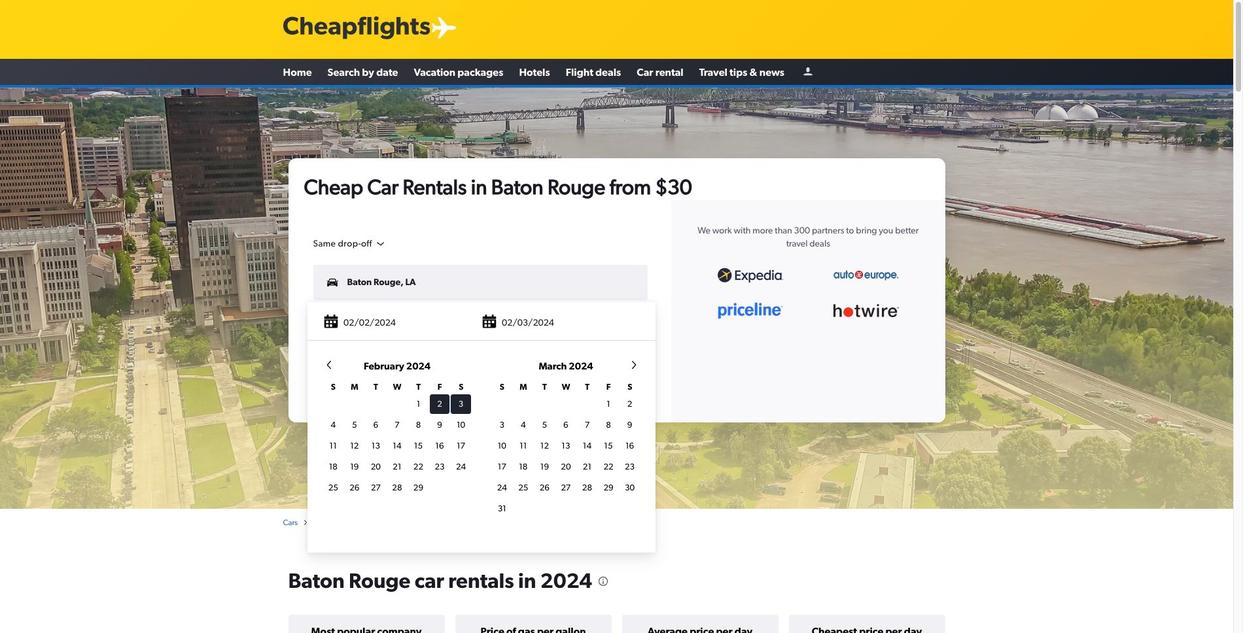 Task type: locate. For each thing, give the bounding box(es) containing it.
priceline image
[[718, 303, 784, 319]]

hotwire image
[[834, 304, 899, 318]]

baton rouge image
[[0, 88, 1234, 509]]

None text field
[[313, 265, 648, 300]]

None text field
[[313, 305, 651, 343], [313, 308, 648, 344], [313, 305, 651, 343], [313, 308, 648, 344]]

expedia image
[[718, 269, 784, 283]]

end date calendar input use left and right arrow keys to change day. use up and down arrow keys to change week. tab
[[313, 359, 651, 546]]



Task type: describe. For each thing, give the bounding box(es) containing it.
autoeurope image
[[834, 270, 899, 281]]

Car drop-off location Same drop-off field
[[313, 238, 387, 250]]



Task type: vqa. For each thing, say whether or not it's contained in the screenshot.
expedia image
yes



